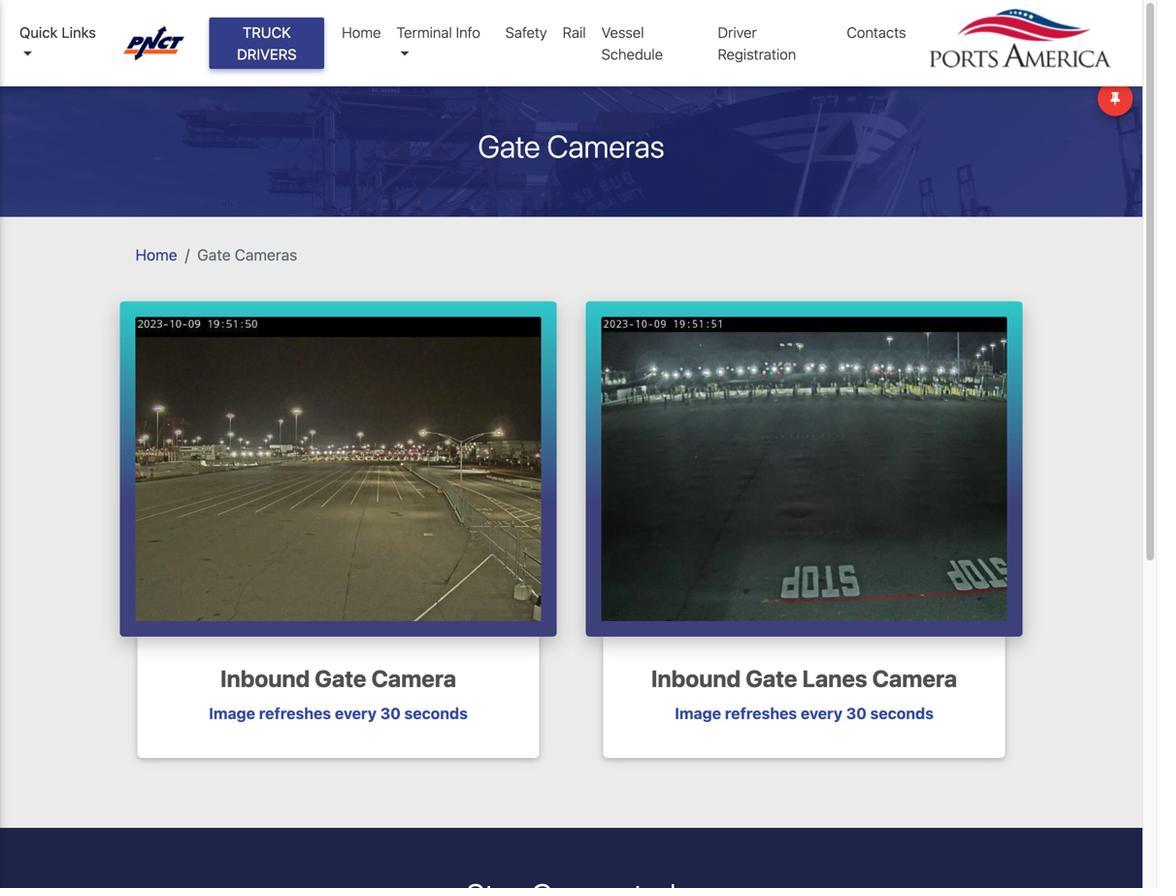 Task type: describe. For each thing, give the bounding box(es) containing it.
safety
[[506, 24, 547, 41]]

driver registration
[[718, 24, 796, 63]]

1 horizontal spatial cameras
[[547, 128, 665, 165]]

1 horizontal spatial home link
[[334, 14, 389, 51]]

seconds for lanes
[[870, 705, 934, 723]]

0 horizontal spatial cameras
[[235, 246, 297, 264]]

1 camera from the left
[[371, 665, 456, 692]]

image for inbound gate camera
[[209, 705, 255, 723]]

registration
[[718, 46, 796, 63]]

info
[[456, 24, 480, 41]]

vessel schedule
[[602, 24, 663, 63]]

refreshes for lanes
[[725, 705, 797, 723]]

truck drivers link
[[209, 17, 324, 69]]

vessel
[[602, 24, 644, 41]]

driver
[[718, 24, 757, 41]]

terminal info
[[397, 24, 480, 41]]

schedule
[[602, 46, 663, 63]]

rail link
[[555, 14, 594, 51]]

contacts
[[847, 24, 906, 41]]

vessel schedule link
[[594, 14, 710, 73]]

safety link
[[498, 14, 555, 51]]

30 for camera
[[380, 705, 401, 723]]

quick
[[19, 24, 58, 41]]

inbound gate lanes camera
[[651, 665, 957, 692]]

refreshes for camera
[[259, 705, 331, 723]]

1 vertical spatial home link
[[135, 246, 177, 264]]

driver registration link
[[710, 14, 839, 73]]



Task type: vqa. For each thing, say whether or not it's contained in the screenshot.
the Access:
no



Task type: locate. For each thing, give the bounding box(es) containing it.
1 horizontal spatial image refreshes every 30 seconds
[[675, 705, 934, 723]]

2 seconds from the left
[[870, 705, 934, 723]]

30 down inbound gate camera on the bottom left of page
[[380, 705, 401, 723]]

0 horizontal spatial image refreshes every 30 seconds
[[209, 705, 468, 723]]

inbound gate camera
[[220, 665, 456, 692]]

refreshes down inbound gate lanes camera at right bottom
[[725, 705, 797, 723]]

1 horizontal spatial refreshes
[[725, 705, 797, 723]]

image refreshes every 30 seconds for lanes
[[675, 705, 934, 723]]

0 horizontal spatial seconds
[[404, 705, 468, 723]]

0 horizontal spatial 30
[[380, 705, 401, 723]]

1 horizontal spatial seconds
[[870, 705, 934, 723]]

links
[[62, 24, 96, 41]]

0 vertical spatial cameras
[[547, 128, 665, 165]]

image refreshes every 30 seconds down inbound gate lanes camera at right bottom
[[675, 705, 934, 723]]

1 seconds from the left
[[404, 705, 468, 723]]

image refreshes every 30 seconds for camera
[[209, 705, 468, 723]]

2 every from the left
[[801, 705, 843, 723]]

30 for lanes
[[846, 705, 867, 723]]

1 30 from the left
[[380, 705, 401, 723]]

seconds
[[404, 705, 468, 723], [870, 705, 934, 723]]

1 image refreshes every 30 seconds from the left
[[209, 705, 468, 723]]

30 down lanes
[[846, 705, 867, 723]]

0 horizontal spatial inbound
[[220, 665, 310, 692]]

refreshes down inbound gate camera on the bottom left of page
[[259, 705, 331, 723]]

every
[[335, 705, 377, 723], [801, 705, 843, 723]]

0 vertical spatial home
[[342, 24, 381, 41]]

image refreshes every 30 seconds down inbound gate camera on the bottom left of page
[[209, 705, 468, 723]]

1 horizontal spatial image
[[675, 705, 721, 723]]

contacts link
[[839, 14, 914, 51]]

1 horizontal spatial camera
[[872, 665, 957, 692]]

1 vertical spatial gate cameras
[[197, 246, 297, 264]]

0 horizontal spatial refreshes
[[259, 705, 331, 723]]

0 horizontal spatial home link
[[135, 246, 177, 264]]

0 horizontal spatial camera
[[371, 665, 456, 692]]

1 horizontal spatial 30
[[846, 705, 867, 723]]

image
[[209, 705, 255, 723], [675, 705, 721, 723]]

1 horizontal spatial home
[[342, 24, 381, 41]]

home
[[342, 24, 381, 41], [135, 246, 177, 264]]

1 horizontal spatial every
[[801, 705, 843, 723]]

1 vertical spatial cameras
[[235, 246, 297, 264]]

inbound for inbound gate lanes camera
[[651, 665, 741, 692]]

quick links link
[[19, 21, 105, 65]]

0 vertical spatial home link
[[334, 14, 389, 51]]

1 horizontal spatial inbound
[[651, 665, 741, 692]]

gate
[[478, 128, 540, 165], [197, 246, 231, 264], [315, 665, 366, 692], [746, 665, 797, 692]]

image for inbound gate lanes camera
[[675, 705, 721, 723]]

0 horizontal spatial gate cameras
[[197, 246, 297, 264]]

1 vertical spatial home
[[135, 246, 177, 264]]

2 inbound from the left
[[651, 665, 741, 692]]

every for lanes
[[801, 705, 843, 723]]

1 horizontal spatial gate cameras
[[478, 128, 665, 165]]

truck
[[243, 24, 291, 41]]

terminal info link
[[389, 14, 498, 73]]

quick links
[[19, 24, 96, 41]]

drivers
[[237, 46, 297, 63]]

1 every from the left
[[335, 705, 377, 723]]

30
[[380, 705, 401, 723], [846, 705, 867, 723]]

1 refreshes from the left
[[259, 705, 331, 723]]

inbound
[[220, 665, 310, 692], [651, 665, 741, 692]]

gate cameras
[[478, 128, 665, 165], [197, 246, 297, 264]]

rail
[[563, 24, 586, 41]]

every down inbound gate camera on the bottom left of page
[[335, 705, 377, 723]]

2 camera from the left
[[872, 665, 957, 692]]

2 image refreshes every 30 seconds from the left
[[675, 705, 934, 723]]

every down lanes
[[801, 705, 843, 723]]

0 horizontal spatial every
[[335, 705, 377, 723]]

home link
[[334, 14, 389, 51], [135, 246, 177, 264]]

seconds for camera
[[404, 705, 468, 723]]

every for camera
[[335, 705, 377, 723]]

cameras
[[547, 128, 665, 165], [235, 246, 297, 264]]

1 image from the left
[[209, 705, 255, 723]]

inbound for inbound gate camera
[[220, 665, 310, 692]]

camera
[[371, 665, 456, 692], [872, 665, 957, 692]]

0 vertical spatial gate cameras
[[478, 128, 665, 165]]

terminal
[[397, 24, 452, 41]]

2 image from the left
[[675, 705, 721, 723]]

refreshes
[[259, 705, 331, 723], [725, 705, 797, 723]]

truck drivers
[[237, 24, 297, 63]]

0 horizontal spatial image
[[209, 705, 255, 723]]

1 inbound from the left
[[220, 665, 310, 692]]

lanes
[[802, 665, 868, 692]]

2 refreshes from the left
[[725, 705, 797, 723]]

2 30 from the left
[[846, 705, 867, 723]]

image refreshes every 30 seconds
[[209, 705, 468, 723], [675, 705, 934, 723]]

0 horizontal spatial home
[[135, 246, 177, 264]]



